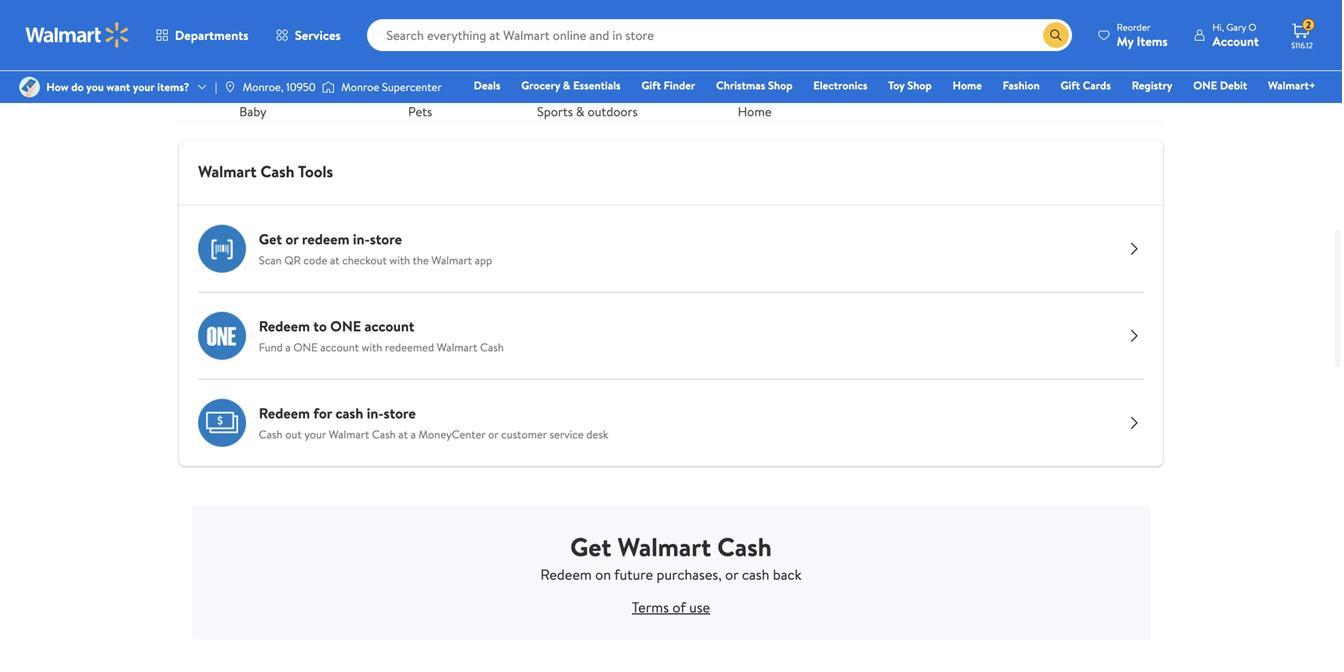 Task type: locate. For each thing, give the bounding box(es) containing it.
walmart down the for
[[329, 427, 369, 443]]

shop right the toy
[[908, 78, 932, 93]]

0 vertical spatial &
[[563, 78, 571, 93]]

1 vertical spatial get
[[570, 530, 612, 565]]

gift cards
[[1061, 78, 1111, 93]]

0 vertical spatial cash
[[336, 404, 363, 424]]

items?
[[157, 79, 189, 95]]

1 vertical spatial redeem
[[259, 404, 310, 424]]

1 shop from the left
[[768, 78, 793, 93]]

in- for redeem
[[353, 230, 370, 250]]

list
[[169, 0, 1173, 121]]

get left future
[[570, 530, 612, 565]]

grocery
[[521, 78, 560, 93]]

or inside get walmart cash​ redeem on future purchases, or cash back
[[725, 565, 739, 585]]

gift finder
[[642, 78, 696, 93]]

one down to
[[294, 340, 318, 355]]

0 vertical spatial account
[[365, 317, 415, 337]]

shop right christmas
[[768, 78, 793, 93]]

on
[[596, 565, 611, 585]]

1 vertical spatial a
[[411, 427, 416, 443]]

1 horizontal spatial shop
[[908, 78, 932, 93]]

a
[[286, 340, 291, 355], [411, 427, 416, 443]]

shop for toy shop
[[908, 78, 932, 93]]

walmart inside get or redeem in-store scan qr code at checkout with the walmart app
[[432, 253, 472, 268]]

0 vertical spatial a
[[286, 340, 291, 355]]

store up checkout
[[370, 230, 402, 250]]

home link
[[681, 0, 829, 121], [946, 77, 990, 94]]

0 horizontal spatial one
[[294, 340, 318, 355]]

service
[[550, 427, 584, 443]]

1 vertical spatial one
[[330, 317, 361, 337]]

store inside get or redeem in-store scan qr code at checkout with the walmart app
[[370, 230, 402, 250]]

store inside redeem for cash in-store cash out your walmart cash at a moneycenter or customer service desk
[[384, 404, 416, 424]]

gift for gift cards
[[1061, 78, 1081, 93]]

sports & outdoors
[[537, 103, 638, 120]]

1 horizontal spatial with
[[390, 253, 410, 268]]

 image
[[19, 77, 40, 98], [322, 79, 335, 95]]

supercenter
[[382, 79, 442, 95]]

0 vertical spatial with
[[390, 253, 410, 268]]

a right 'fund'
[[286, 340, 291, 355]]

redeem inside redeem to one account fund a one account with redeemed walmart cash
[[259, 317, 310, 337]]

to
[[314, 317, 327, 337]]

0 vertical spatial home
[[953, 78, 982, 93]]

0 vertical spatial store
[[370, 230, 402, 250]]

home
[[953, 78, 982, 93], [738, 103, 772, 120]]

a inside redeem to one account fund a one account with redeemed walmart cash
[[286, 340, 291, 355]]

redeem
[[259, 317, 310, 337], [259, 404, 310, 424], [541, 565, 592, 585]]

cashout image image
[[198, 399, 246, 447]]

in- inside get or redeem in-store scan qr code at checkout with the walmart app
[[353, 230, 370, 250]]

1 vertical spatial in-
[[367, 404, 384, 424]]

redeem for redeem for cash in-store
[[259, 404, 310, 424]]

christmas shop
[[716, 78, 793, 93]]

scan
[[259, 253, 282, 268]]

1 vertical spatial account
[[320, 340, 359, 355]]

1 horizontal spatial &
[[576, 103, 585, 120]]

1 vertical spatial &
[[576, 103, 585, 120]]

1 horizontal spatial a
[[411, 427, 416, 443]]

gift left the finder
[[642, 78, 661, 93]]

registry
[[1132, 78, 1173, 93]]

in- up checkout
[[353, 230, 370, 250]]

checkout
[[342, 253, 387, 268]]

 image right 10950
[[322, 79, 335, 95]]

get
[[259, 230, 282, 250], [570, 530, 612, 565]]

1 gift from the left
[[642, 78, 661, 93]]

2
[[1307, 18, 1312, 32]]

1 vertical spatial or
[[488, 427, 499, 443]]

one
[[1194, 78, 1218, 93], [330, 317, 361, 337], [294, 340, 318, 355]]

0 horizontal spatial with
[[362, 340, 382, 355]]

0 vertical spatial or
[[286, 230, 299, 250]]

0 horizontal spatial get
[[259, 230, 282, 250]]

with left "the"
[[390, 253, 410, 268]]

registry link
[[1125, 77, 1180, 94]]

2 gift from the left
[[1061, 78, 1081, 93]]

redeem for cash in-store cash out your walmart cash at a moneycenter or customer service desk
[[259, 404, 609, 443]]

your right out
[[304, 427, 326, 443]]

want
[[107, 79, 130, 95]]

with left redeemed
[[362, 340, 382, 355]]

0 horizontal spatial at
[[330, 253, 340, 268]]

or inside redeem for cash in-store cash out your walmart cash at a moneycenter or customer service desk
[[488, 427, 499, 443]]

0 horizontal spatial  image
[[19, 77, 40, 98]]

redeem left on
[[541, 565, 592, 585]]

home down christmas shop
[[738, 103, 772, 120]]

sports
[[537, 103, 573, 120]]

or left customer
[[488, 427, 499, 443]]

2 shop from the left
[[908, 78, 932, 93]]

or inside get or redeem in-store scan qr code at checkout with the walmart app
[[286, 230, 299, 250]]

desk
[[587, 427, 609, 443]]

reorder
[[1117, 20, 1151, 34]]

toy shop link
[[882, 77, 939, 94]]

&
[[563, 78, 571, 93], [576, 103, 585, 120]]

account
[[365, 317, 415, 337], [320, 340, 359, 355]]

walmart+ link
[[1261, 77, 1324, 94]]

cash inside get walmart cash​ redeem on future purchases, or cash back
[[742, 565, 770, 585]]

you
[[86, 79, 104, 95]]

of
[[673, 598, 686, 618]]

0 horizontal spatial or
[[286, 230, 299, 250]]

home left fashion link
[[953, 78, 982, 93]]

do
[[71, 79, 84, 95]]

get up scan
[[259, 230, 282, 250]]

get for walmart
[[570, 530, 612, 565]]

monroe supercenter
[[341, 79, 442, 95]]

with inside redeem to one account fund a one account with redeemed walmart cash
[[362, 340, 382, 355]]

the
[[413, 253, 429, 268]]

future
[[615, 565, 653, 585]]

monroe
[[341, 79, 379, 95]]

redeem up out
[[259, 404, 310, 424]]

walmart right "the"
[[432, 253, 472, 268]]

customer
[[501, 427, 547, 443]]

shop
[[768, 78, 793, 93], [908, 78, 932, 93]]

christmas
[[716, 78, 766, 93]]

gift for gift finder
[[642, 78, 661, 93]]

1 horizontal spatial account
[[365, 317, 415, 337]]

in- inside redeem for cash in-store cash out your walmart cash at a moneycenter or customer service desk
[[367, 404, 384, 424]]

& right grocery
[[563, 78, 571, 93]]

one left debit
[[1194, 78, 1218, 93]]

your right want
[[133, 79, 155, 95]]

1 vertical spatial cash
[[742, 565, 770, 585]]

walmart+
[[1269, 78, 1316, 93]]

1 horizontal spatial home link
[[946, 77, 990, 94]]

one debit link
[[1187, 77, 1255, 94]]

redeem
[[302, 230, 350, 250]]

get walmart cash​ redeem on future purchases, or cash back
[[541, 530, 802, 585]]

|
[[215, 79, 217, 95]]

store
[[370, 230, 402, 250], [384, 404, 416, 424]]

o
[[1249, 20, 1257, 34]]

0 horizontal spatial cash
[[336, 404, 363, 424]]

store down redeemed
[[384, 404, 416, 424]]

Search search field
[[367, 19, 1072, 51]]

0 horizontal spatial shop
[[768, 78, 793, 93]]

1 vertical spatial your
[[304, 427, 326, 443]]

redeem inside redeem for cash in-store cash out your walmart cash at a moneycenter or customer service desk
[[259, 404, 310, 424]]

get or redeem in-store scan qr code at checkout with the walmart app
[[259, 230, 492, 268]]

items
[[1137, 32, 1168, 50]]

out
[[285, 427, 302, 443]]

toy
[[889, 78, 905, 93]]

0 horizontal spatial gift
[[642, 78, 661, 93]]

2 vertical spatial redeem
[[541, 565, 592, 585]]

1 horizontal spatial cash
[[742, 565, 770, 585]]

walmart
[[198, 160, 257, 183], [432, 253, 472, 268], [437, 340, 478, 355], [329, 427, 369, 443], [618, 530, 711, 565]]

one right to
[[330, 317, 361, 337]]

1 horizontal spatial or
[[488, 427, 499, 443]]

& right sports at the top left of the page
[[576, 103, 585, 120]]

1 horizontal spatial one
[[330, 317, 361, 337]]

purchases,
[[657, 565, 722, 585]]

cash right the for
[[336, 404, 363, 424]]

1 horizontal spatial  image
[[322, 79, 335, 95]]

gift
[[642, 78, 661, 93], [1061, 78, 1081, 93]]

pets
[[408, 103, 432, 120]]

get inside get or redeem in-store scan qr code at checkout with the walmart app
[[259, 230, 282, 250]]

0 vertical spatial at
[[330, 253, 340, 268]]

1 vertical spatial home
[[738, 103, 772, 120]]

in-
[[353, 230, 370, 250], [367, 404, 384, 424]]

gary
[[1227, 20, 1247, 34]]

account up redeemed
[[365, 317, 415, 337]]

cards
[[1083, 78, 1111, 93]]

or up qr
[[286, 230, 299, 250]]

toy shop
[[889, 78, 932, 93]]

0 vertical spatial get
[[259, 230, 282, 250]]

1 vertical spatial with
[[362, 340, 382, 355]]

your walmart rewards image
[[192, 505, 1151, 642]]

with inside get or redeem in-store scan qr code at checkout with the walmart app
[[390, 253, 410, 268]]

get inside get walmart cash​ redeem on future purchases, or cash back
[[570, 530, 612, 565]]

0 horizontal spatial &
[[563, 78, 571, 93]]

1 horizontal spatial gift
[[1061, 78, 1081, 93]]

1 vertical spatial at
[[399, 427, 408, 443]]

a left moneycenter
[[411, 427, 416, 443]]

in- right the for
[[367, 404, 384, 424]]

hi, gary o account
[[1213, 20, 1260, 50]]

gift left cards
[[1061, 78, 1081, 93]]

 image
[[224, 81, 236, 94]]

1 horizontal spatial at
[[399, 427, 408, 443]]

 image left how
[[19, 77, 40, 98]]

debit
[[1220, 78, 1248, 93]]

2 horizontal spatial or
[[725, 565, 739, 585]]

walmart right redeemed
[[437, 340, 478, 355]]

departments
[[175, 26, 249, 44]]

 image for how do you want your items?
[[19, 77, 40, 98]]

or right the purchases,
[[725, 565, 739, 585]]

& for grocery
[[563, 78, 571, 93]]

0 vertical spatial your
[[133, 79, 155, 95]]

barcode image image
[[198, 225, 246, 273]]

redeem up 'fund'
[[259, 317, 310, 337]]

reorder my items
[[1117, 20, 1168, 50]]

walmart up terms of use link
[[618, 530, 711, 565]]

app
[[475, 253, 492, 268]]

cash left back
[[742, 565, 770, 585]]

back
[[773, 565, 802, 585]]

Walmart Site-Wide search field
[[367, 19, 1072, 51]]

grocery & essentials link
[[514, 77, 628, 94]]

& for sports
[[576, 103, 585, 120]]

1 vertical spatial store
[[384, 404, 416, 424]]

& inside list
[[576, 103, 585, 120]]

at left moneycenter
[[399, 427, 408, 443]]

0 horizontal spatial a
[[286, 340, 291, 355]]

0 vertical spatial in-
[[353, 230, 370, 250]]

0 horizontal spatial account
[[320, 340, 359, 355]]

1 horizontal spatial get
[[570, 530, 612, 565]]

at right code
[[330, 253, 340, 268]]

or
[[286, 230, 299, 250], [488, 427, 499, 443], [725, 565, 739, 585]]

at
[[330, 253, 340, 268], [399, 427, 408, 443]]

2 vertical spatial or
[[725, 565, 739, 585]]

1 horizontal spatial your
[[304, 427, 326, 443]]

0 vertical spatial one
[[1194, 78, 1218, 93]]

account down to
[[320, 340, 359, 355]]

in- for cash
[[367, 404, 384, 424]]

0 vertical spatial redeem
[[259, 317, 310, 337]]

my
[[1117, 32, 1134, 50]]



Task type: describe. For each thing, give the bounding box(es) containing it.
qr
[[284, 253, 301, 268]]

finder
[[664, 78, 696, 93]]

pets link
[[346, 0, 494, 121]]

how
[[46, 79, 69, 95]]

one image image
[[198, 312, 246, 360]]

for
[[314, 404, 332, 424]]

store for redeem for cash in-store
[[384, 404, 416, 424]]

hi,
[[1213, 20, 1225, 34]]

christmas shop link
[[709, 77, 800, 94]]

walmart cash tools
[[198, 160, 333, 183]]

fund
[[259, 340, 283, 355]]

shop for christmas shop
[[768, 78, 793, 93]]

redeem to one account fund a one account with redeemed walmart cash
[[259, 317, 504, 355]]

services
[[295, 26, 341, 44]]

outdoors
[[588, 103, 638, 120]]

monroe, 10950
[[243, 79, 316, 95]]

fashion
[[1003, 78, 1040, 93]]

use
[[690, 598, 710, 618]]

cash inside redeem for cash in-store cash out your walmart cash at a moneycenter or customer service desk
[[336, 404, 363, 424]]

1 horizontal spatial home
[[953, 78, 982, 93]]

fashion link
[[996, 77, 1047, 94]]

walmart image
[[26, 22, 129, 48]]

0 horizontal spatial home link
[[681, 0, 829, 121]]

departments button
[[142, 16, 262, 54]]

walmart inside redeem for cash in-store cash out your walmart cash at a moneycenter or customer service desk
[[329, 427, 369, 443]]

deals
[[474, 78, 501, 93]]

redeemed
[[385, 340, 434, 355]]

essentials
[[573, 78, 621, 93]]

10950
[[286, 79, 316, 95]]

cash​
[[718, 530, 772, 565]]

tools
[[298, 160, 333, 183]]

electronics link
[[807, 77, 875, 94]]

a inside redeem for cash in-store cash out your walmart cash at a moneycenter or customer service desk
[[411, 427, 416, 443]]

walmart inside get walmart cash​ redeem on future purchases, or cash back
[[618, 530, 711, 565]]

code
[[304, 253, 327, 268]]

 image for monroe supercenter
[[322, 79, 335, 95]]

cash inside redeem to one account fund a one account with redeemed walmart cash
[[480, 340, 504, 355]]

at inside get or redeem in-store scan qr code at checkout with the walmart app
[[330, 253, 340, 268]]

electronics
[[814, 78, 868, 93]]

account
[[1213, 32, 1260, 50]]

monroe,
[[243, 79, 284, 95]]

redeem inside get walmart cash​ redeem on future purchases, or cash back
[[541, 565, 592, 585]]

list containing baby
[[169, 0, 1173, 121]]

terms of use link
[[632, 598, 710, 618]]

redeem for redeem to one account
[[259, 317, 310, 337]]

search icon image
[[1050, 29, 1063, 42]]

terms
[[632, 598, 669, 618]]

0 horizontal spatial your
[[133, 79, 155, 95]]

store for get or redeem in-store
[[370, 230, 402, 250]]

deals link
[[467, 77, 508, 94]]

terms of use
[[632, 598, 710, 618]]

grocery & essentials
[[521, 78, 621, 93]]

gift finder link
[[635, 77, 703, 94]]

gift cards link
[[1054, 77, 1119, 94]]

moneycenter
[[419, 427, 486, 443]]

walmart down baby
[[198, 160, 257, 183]]

how do you want your items?
[[46, 79, 189, 95]]

sports & outdoors link
[[514, 0, 662, 121]]

at inside redeem for cash in-store cash out your walmart cash at a moneycenter or customer service desk
[[399, 427, 408, 443]]

0 horizontal spatial home
[[738, 103, 772, 120]]

your inside redeem for cash in-store cash out your walmart cash at a moneycenter or customer service desk
[[304, 427, 326, 443]]

baby link
[[179, 0, 327, 121]]

baby
[[239, 103, 267, 120]]

services button
[[262, 16, 355, 54]]

2 horizontal spatial one
[[1194, 78, 1218, 93]]

one debit
[[1194, 78, 1248, 93]]

2 vertical spatial one
[[294, 340, 318, 355]]

$116.12
[[1292, 40, 1314, 51]]

get for or
[[259, 230, 282, 250]]

walmart inside redeem to one account fund a one account with redeemed walmart cash
[[437, 340, 478, 355]]



Task type: vqa. For each thing, say whether or not it's contained in the screenshot.
the topmost Great
no



